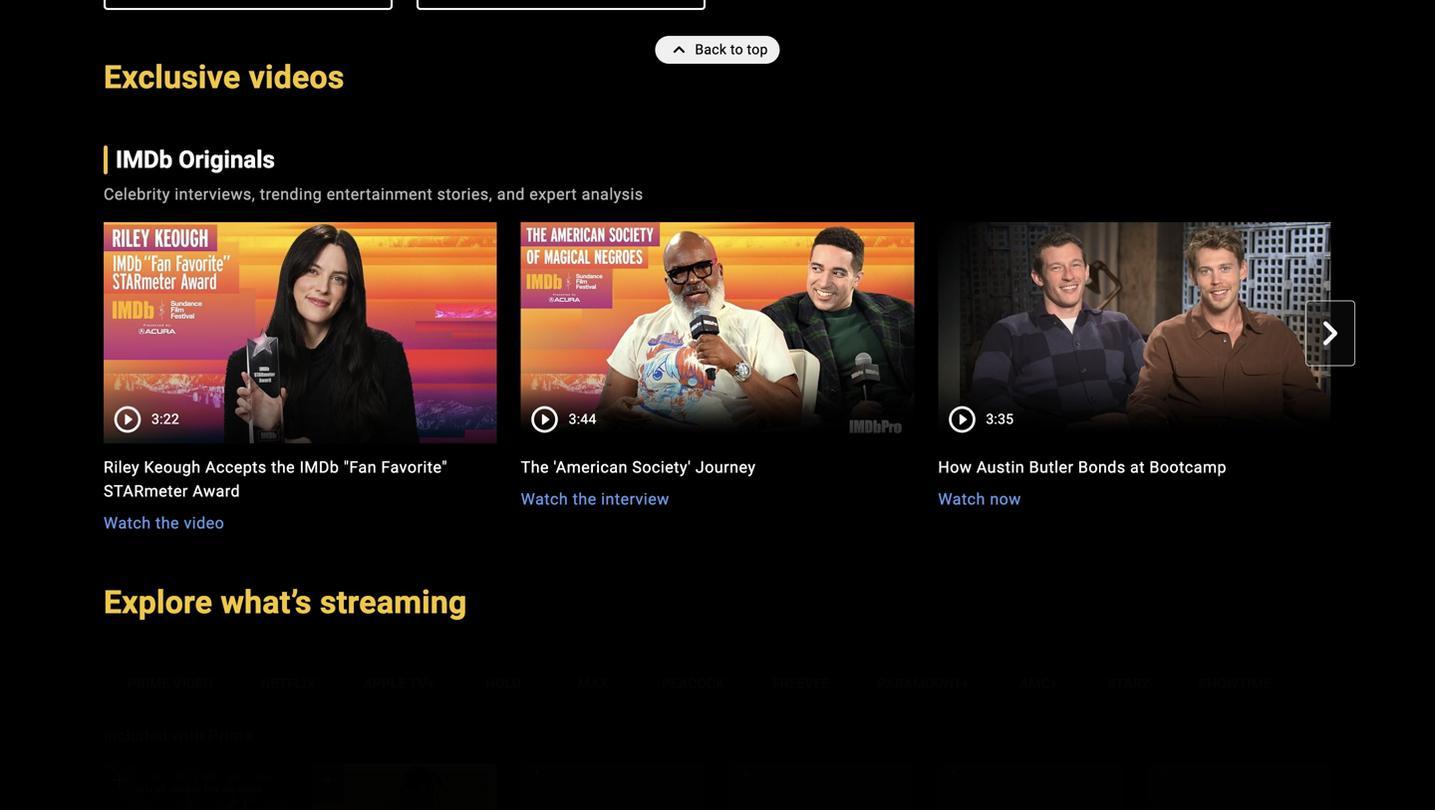 Task type: describe. For each thing, give the bounding box(es) containing it.
watch the interview
[[521, 490, 670, 509]]

trending
[[260, 185, 322, 204]]

exclusive
[[104, 59, 241, 96]]

at
[[1131, 458, 1146, 477]]

journey
[[696, 458, 756, 477]]

how
[[939, 458, 972, 477]]

celebrity
[[104, 185, 170, 204]]

keough
[[144, 458, 201, 477]]

saltburn image
[[104, 758, 288, 811]]

exclusive videos
[[104, 59, 344, 96]]

amc+
[[1020, 669, 1058, 686]]

analysis
[[582, 185, 644, 204]]

starmeter
[[104, 482, 188, 501]]

top
[[747, 41, 768, 58]]

hazbin hotel image
[[521, 758, 706, 811]]

the
[[521, 458, 549, 477]]

apple
[[363, 669, 406, 686]]

now
[[990, 490, 1022, 509]]

the for riley keough accepts the imdb "fan favorite" starmeter award
[[156, 514, 179, 533]]

included
[[104, 720, 168, 739]]

what's
[[221, 584, 312, 622]]

3:35
[[986, 411, 1014, 428]]

riley keough accepts the imdb "fan favorite" starmeter award link
[[104, 456, 497, 503]]

"fan
[[344, 458, 377, 477]]

max
[[578, 669, 609, 686]]

how austin butler and the "masters of the air" cast bonded at bootcamp image
[[939, 222, 1332, 444]]

tab list containing prime video
[[104, 654, 1356, 702]]

streaming
[[320, 584, 467, 622]]

watch the video button
[[104, 511, 225, 535]]

reacher image
[[312, 758, 497, 811]]

explore what's streaming
[[104, 584, 467, 622]]

3:44
[[569, 411, 597, 428]]

expert
[[530, 185, 577, 204]]

society'
[[633, 458, 691, 477]]

showtime
[[1199, 669, 1272, 686]]

the 'american society' journey link
[[521, 456, 915, 479]]

freevee
[[773, 669, 830, 686]]

3:35 group
[[939, 222, 1332, 444]]

bootcamp
[[1150, 458, 1227, 477]]

how austin butler bonds at bootcamp
[[939, 458, 1227, 477]]

3:35 link
[[939, 222, 1332, 444]]

to
[[731, 41, 744, 58]]

3:44 group
[[521, 222, 915, 444]]

netflix
[[261, 669, 316, 686]]

group containing the 'american society' journey
[[521, 222, 915, 535]]

explore
[[104, 584, 213, 622]]

austin
[[977, 458, 1025, 477]]

suits image
[[939, 758, 1123, 811]]

3:22 link
[[104, 222, 497, 444]]

the boys image
[[730, 758, 915, 811]]

watch for watch the interview
[[521, 490, 569, 509]]

originals
[[179, 146, 275, 174]]

videos
[[249, 59, 344, 96]]

watch now
[[939, 490, 1022, 509]]

favorite"
[[381, 458, 448, 477]]

imdb originals
[[116, 146, 275, 174]]

and
[[497, 185, 525, 204]]

prime video
[[128, 669, 213, 686]]

peacock
[[662, 669, 725, 686]]



Task type: vqa. For each thing, say whether or not it's contained in the screenshot.
99+ Photos Button
no



Task type: locate. For each thing, give the bounding box(es) containing it.
interviews,
[[175, 185, 256, 204]]

2 horizontal spatial the
[[573, 490, 597, 509]]

a discussion with the 'the american society of magical negroes' cast & director image
[[521, 222, 915, 444]]

add image
[[108, 762, 132, 786], [316, 762, 340, 786]]

riley keough accepts the imdb "fan favorite" starmeter award
[[104, 458, 448, 501]]

watch the interview button
[[521, 487, 670, 511]]

watch down starmeter
[[104, 514, 151, 533]]

starz
[[1108, 669, 1151, 686]]

add image for saltburn image
[[108, 762, 132, 786]]

stories,
[[437, 185, 493, 204]]

chevron right inline image
[[1319, 321, 1343, 345]]

imdb left "fan
[[300, 458, 339, 477]]

0 horizontal spatial add image
[[108, 762, 132, 786]]

accepts
[[205, 458, 267, 477]]

with
[[172, 720, 204, 739]]

the down 'american
[[573, 490, 597, 509]]

back
[[695, 41, 727, 58]]

1 vertical spatial the
[[573, 490, 597, 509]]

3:44 link
[[521, 222, 915, 444]]

included with prime
[[104, 720, 253, 739]]

paramount+
[[878, 669, 970, 686]]

group containing how austin butler bonds at bootcamp
[[939, 222, 1332, 535]]

3:22 group
[[104, 222, 497, 444]]

3:22
[[152, 411, 179, 428]]

imdb
[[116, 146, 173, 174], [300, 458, 339, 477]]

watch down the
[[521, 490, 569, 509]]

celebrity interviews, trending entertainment stories, and expert analysis
[[104, 185, 644, 204]]

the inside riley keough accepts the imdb "fan favorite" starmeter award
[[271, 458, 295, 477]]

indian police force image
[[1147, 758, 1332, 811]]

watch down how
[[939, 490, 986, 509]]

0 vertical spatial the
[[271, 458, 295, 477]]

1 vertical spatial imdb
[[300, 458, 339, 477]]

award
[[193, 482, 240, 501]]

add image for reacher image in the bottom of the page
[[316, 762, 340, 786]]

2 horizontal spatial watch
[[939, 490, 986, 509]]

the for the 'american society' journey
[[573, 490, 597, 509]]

1 add image from the left
[[108, 762, 132, 786]]

interview
[[601, 490, 670, 509]]

1 horizontal spatial watch
[[521, 490, 569, 509]]

prime
[[128, 669, 170, 686]]

entertainment
[[327, 185, 433, 204]]

how austin butler bonds at bootcamp link
[[939, 456, 1332, 479]]

riley
[[104, 458, 140, 477]]

video
[[173, 669, 213, 686]]

0 horizontal spatial watch
[[104, 514, 151, 533]]

tv+
[[409, 669, 435, 686]]

the right accepts
[[271, 458, 295, 477]]

riley keough accepts the imdb "fan favorite" starmeter award image
[[104, 222, 497, 444]]

hulu
[[486, 669, 521, 686]]

group
[[80, 222, 1436, 535], [104, 222, 497, 535], [521, 222, 915, 535], [939, 222, 1332, 535], [1356, 222, 1436, 444], [1356, 222, 1436, 444], [104, 758, 288, 811], [312, 758, 497, 811], [521, 758, 706, 811], [730, 758, 915, 811], [939, 758, 1123, 811], [1147, 758, 1332, 811]]

the
[[271, 458, 295, 477], [573, 490, 597, 509], [156, 514, 179, 533]]

video
[[184, 514, 225, 533]]

bonds
[[1079, 458, 1126, 477]]

apple tv+
[[363, 669, 435, 686]]

watch for watch the video
[[104, 514, 151, 533]]

back to top
[[695, 41, 768, 58]]

watch now button
[[939, 487, 1022, 511]]

tab list
[[104, 654, 1356, 702]]

imdb inside riley keough accepts the imdb "fan favorite" starmeter award
[[300, 458, 339, 477]]

back to top button
[[655, 36, 780, 64]]

0 vertical spatial imdb
[[116, 146, 173, 174]]

expand less image
[[667, 36, 695, 64]]

imdb up the celebrity
[[116, 146, 173, 174]]

the left video
[[156, 514, 179, 533]]

watch for watch now
[[939, 490, 986, 509]]

'american
[[554, 458, 628, 477]]

1 horizontal spatial the
[[271, 458, 295, 477]]

2 vertical spatial the
[[156, 514, 179, 533]]

butler
[[1030, 458, 1074, 477]]

the 'american society' journey
[[521, 458, 756, 477]]

watch the video
[[104, 514, 225, 533]]

0 horizontal spatial imdb
[[116, 146, 173, 174]]

1 horizontal spatial add image
[[316, 762, 340, 786]]

watch
[[521, 490, 569, 509], [939, 490, 986, 509], [104, 514, 151, 533]]

1 horizontal spatial imdb
[[300, 458, 339, 477]]

2 add image from the left
[[316, 762, 340, 786]]

0 horizontal spatial the
[[156, 514, 179, 533]]

prime
[[209, 720, 253, 739]]



